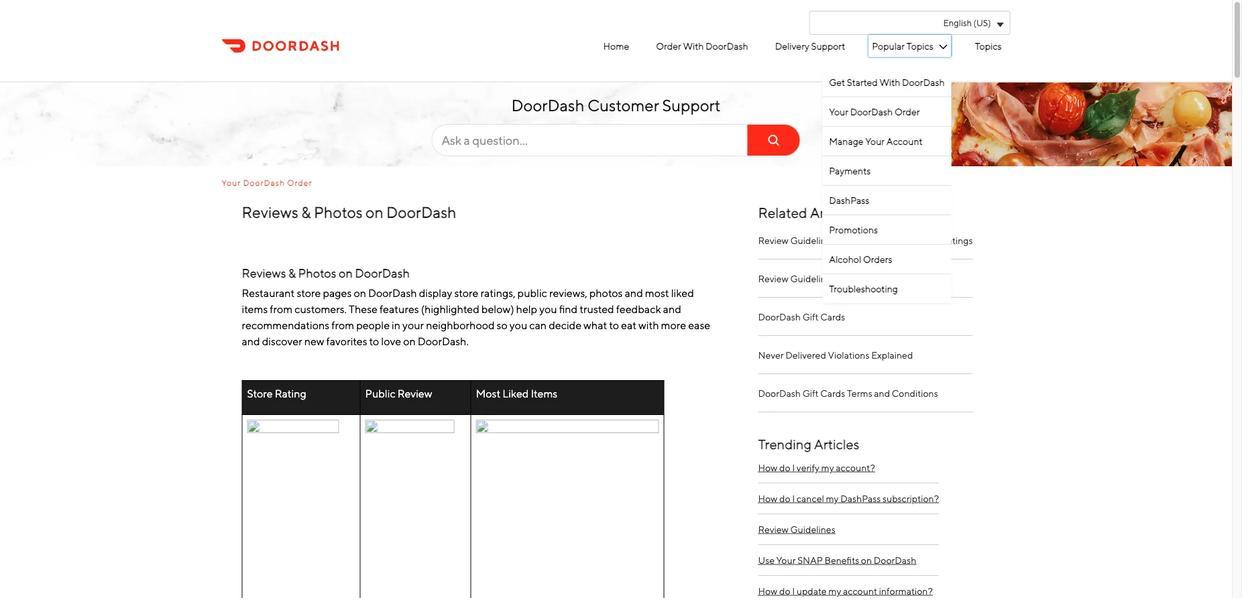 Task type: describe. For each thing, give the bounding box(es) containing it.
menu containing home
[[428, 35, 1005, 303]]

i for cancel
[[792, 493, 795, 504]]

promotions
[[829, 224, 878, 235]]

rating
[[275, 387, 306, 400]]

what
[[584, 319, 607, 332]]

1 store from the left
[[297, 287, 321, 299]]

faq's
[[904, 273, 929, 285]]

store
[[247, 387, 273, 400]]

help
[[516, 303, 537, 315]]

items
[[242, 303, 268, 315]]

guidelines: for most
[[790, 235, 838, 246]]

troubleshooting link
[[823, 274, 952, 303]]

payments
[[829, 165, 871, 176]]

liked
[[671, 287, 694, 299]]

more
[[661, 319, 686, 332]]

articles for related articles
[[810, 205, 858, 221]]

related articles
[[758, 205, 858, 221]]

& for reviews & photos on doordash
[[301, 203, 311, 221]]

review guidelines link
[[758, 515, 939, 545]]

reviews,
[[549, 287, 587, 299]]

customers.
[[295, 303, 347, 315]]

your doordash order for the left 'your doordash order' link
[[222, 178, 312, 187]]

topics inside popup button
[[907, 40, 934, 51]]

information?
[[879, 586, 933, 597]]

can
[[529, 319, 547, 332]]

ratings,
[[481, 287, 516, 299]]

popular
[[872, 40, 905, 51]]

account
[[887, 135, 923, 147]]

payments link
[[823, 156, 952, 185]]

public review
[[365, 387, 432, 400]]

started
[[847, 76, 878, 88]]

& for reviews & photos on doordash restaurant store pages on doordash display store ratings, public reviews, photos and most liked items from customers. these features (highlighted below) help you find trusted feedback and recommendations from people in your neighborhood so you can decide what to eat with more ease and discover new favorites to love on doordash.
[[288, 266, 296, 280]]

verify
[[797, 462, 820, 473]]

decide
[[549, 319, 582, 332]]

english
[[943, 17, 972, 28]]

how do i update my account information? link
[[758, 576, 939, 598]]

0 vertical spatial most
[[839, 235, 861, 246]]

0 vertical spatial with
[[683, 40, 704, 51]]

1 vertical spatial order
[[895, 106, 920, 117]]

get
[[829, 76, 845, 88]]

review for review guidelines: most liked items & item ratings
[[758, 235, 789, 246]]

0 vertical spatial items
[[887, 235, 911, 246]]

cancel
[[797, 493, 824, 504]]

alcohol orders
[[829, 254, 893, 265]]

most
[[645, 287, 669, 299]]

dashpass link
[[823, 185, 952, 215]]

reviews & photos on doordash
[[242, 203, 457, 221]]

public
[[518, 287, 547, 299]]

how for how do i verify my account?
[[758, 462, 778, 473]]

photos for reviews & photos on doordash restaurant store pages on doordash display store ratings, public reviews, photos and most liked items from customers. these features (highlighted below) help you find trusted feedback and recommendations from people in your neighborhood so you can decide what to eat with more ease and discover new favorites to love on doordash.
[[298, 266, 336, 280]]

ratings
[[941, 235, 973, 246]]

review for review guidelines: public reviews faq's
[[758, 273, 789, 285]]

review guidelines: public reviews faq's link
[[758, 260, 973, 298]]

new
[[304, 335, 324, 348]]

neighborhood
[[426, 319, 495, 332]]

support inside delivery support link
[[811, 40, 845, 51]]

order with doordash link
[[653, 35, 752, 57]]

english (us)
[[943, 17, 991, 28]]

review for review guidelines
[[758, 524, 789, 535]]

related
[[758, 205, 807, 221]]

promotions link
[[823, 215, 952, 244]]

menu containing get started with doordash
[[823, 68, 952, 303]]

and left discover
[[242, 335, 260, 348]]

how for how do i cancel my dashpass subscription?
[[758, 493, 778, 504]]

trending
[[758, 437, 812, 453]]

0 horizontal spatial most
[[476, 387, 501, 400]]

0 horizontal spatial support
[[662, 96, 721, 115]]

doordash gift cards
[[758, 312, 845, 323]]

my for dashpass
[[826, 493, 839, 504]]

in
[[392, 319, 401, 332]]

guidelines
[[790, 524, 836, 535]]

never
[[758, 350, 784, 361]]

orders
[[863, 254, 893, 265]]

how do i verify my account? link
[[758, 453, 939, 484]]

0 vertical spatial order
[[656, 40, 681, 51]]

do for update
[[779, 586, 791, 597]]

review guidelines: public reviews faq's
[[758, 273, 929, 285]]

1 vertical spatial items
[[531, 387, 558, 400]]

0 horizontal spatial your doordash order link
[[222, 178, 318, 188]]

doordash gift cards terms and conditions link
[[758, 374, 973, 413]]

2 horizontal spatial &
[[913, 235, 918, 246]]

alcohol orders link
[[823, 244, 952, 274]]

articles for trending articles
[[814, 437, 859, 453]]

Ask a question... text field
[[432, 124, 801, 156]]

features
[[380, 303, 419, 315]]

troubleshooting
[[829, 283, 898, 294]]

home
[[603, 40, 629, 51]]

order with doordash
[[656, 40, 748, 51]]

delivery
[[775, 40, 810, 51]]

violations
[[828, 350, 870, 361]]

account
[[843, 586, 877, 597]]

photos for reviews & photos on doordash
[[314, 203, 363, 221]]

benefits
[[825, 555, 859, 566]]

0 vertical spatial to
[[609, 319, 619, 332]]

your doordash order for right 'your doordash order' link
[[829, 106, 920, 117]]

cards for doordash gift cards terms and conditions
[[821, 388, 845, 399]]

1 horizontal spatial liked
[[863, 235, 886, 246]]

reviews for reviews & photos on doordash restaurant store pages on doordash display store ratings, public reviews, photos and most liked items from customers. these features (highlighted below) help you find trusted feedback and recommendations from people in your neighborhood so you can decide what to eat with more ease and discover new favorites to love on doordash.
[[242, 266, 286, 280]]

use your snap benefits on doordash
[[758, 555, 917, 566]]

1 vertical spatial liked
[[503, 387, 529, 400]]



Task type: vqa. For each thing, say whether or not it's contained in the screenshot.
restart.
no



Task type: locate. For each thing, give the bounding box(es) containing it.
below)
[[482, 303, 514, 315]]

my for account
[[829, 586, 841, 597]]

how
[[758, 462, 778, 473], [758, 493, 778, 504], [758, 586, 778, 597]]

order up reviews & photos on doordash
[[287, 178, 312, 187]]

never delivered violations explained
[[758, 350, 915, 361]]

from
[[270, 303, 293, 315], [332, 319, 354, 332]]

get started with doordash link
[[823, 68, 952, 97]]

1 vertical spatial to
[[369, 335, 379, 348]]

0 horizontal spatial to
[[369, 335, 379, 348]]

doordash
[[706, 40, 748, 51], [902, 76, 945, 88], [511, 96, 585, 115], [850, 106, 893, 117], [243, 178, 285, 187], [386, 203, 457, 221], [355, 266, 410, 280], [368, 287, 417, 299], [758, 312, 801, 323], [758, 388, 801, 399], [874, 555, 917, 566]]

0 vertical spatial your doordash order
[[829, 106, 920, 117]]

photos
[[314, 203, 363, 221], [298, 266, 336, 280]]

topics down english (us) button
[[907, 40, 934, 51]]

2 guidelines: from the top
[[790, 273, 838, 285]]

0 horizontal spatial order
[[287, 178, 312, 187]]

do left update
[[779, 586, 791, 597]]

love
[[381, 335, 401, 348]]

terms
[[847, 388, 872, 399]]

0 vertical spatial your doordash order link
[[823, 97, 952, 126]]

how down the use
[[758, 586, 778, 597]]

1 vertical spatial public
[[365, 387, 396, 400]]

pages
[[323, 287, 352, 299]]

1 horizontal spatial your doordash order link
[[823, 97, 952, 126]]

Preferred Language, English (US) button
[[809, 11, 1011, 35]]

menu
[[428, 35, 1005, 303], [823, 68, 952, 303]]

1 vertical spatial my
[[826, 493, 839, 504]]

1 horizontal spatial from
[[332, 319, 354, 332]]

1 vertical spatial support
[[662, 96, 721, 115]]

1 horizontal spatial items
[[887, 235, 911, 246]]

doordash.
[[418, 335, 469, 348]]

store up (highlighted
[[454, 287, 479, 299]]

how do i cancel my dashpass subscription? link
[[758, 484, 939, 515]]

1 vertical spatial dashpass
[[841, 493, 881, 504]]

2 store from the left
[[454, 287, 479, 299]]

your doordash order
[[829, 106, 920, 117], [222, 178, 312, 187]]

0 vertical spatial from
[[270, 303, 293, 315]]

use your snap benefits on doordash link
[[758, 545, 939, 576]]

reviews & photos on doordash restaurant store pages on doordash display store ratings, public reviews, photos and most liked items from customers. these features (highlighted below) help you find trusted feedback and recommendations from people in your neighborhood so you can decide what to eat with more ease and discover new favorites to love on doordash.
[[242, 266, 713, 348]]

1 vertical spatial your doordash order link
[[222, 178, 318, 188]]

2 cards from the top
[[821, 388, 845, 399]]

2 do from the top
[[779, 493, 791, 504]]

1 vertical spatial gift
[[803, 388, 819, 399]]

0 horizontal spatial items
[[531, 387, 558, 400]]

3 do from the top
[[779, 586, 791, 597]]

0 horizontal spatial &
[[288, 266, 296, 280]]

cards for doordash gift cards
[[821, 312, 845, 323]]

how up review guidelines at the bottom right of page
[[758, 493, 778, 504]]

2 how from the top
[[758, 493, 778, 504]]

and right the 'terms'
[[874, 388, 890, 399]]

from up favorites
[[332, 319, 354, 332]]

conditions
[[892, 388, 938, 399]]

doordash customer support
[[511, 96, 721, 115]]

1 horizontal spatial order
[[656, 40, 681, 51]]

and up more
[[663, 303, 681, 315]]

explained
[[871, 350, 913, 361]]

reviews for reviews & photos on doordash
[[242, 203, 298, 221]]

do
[[779, 462, 791, 473], [779, 493, 791, 504], [779, 586, 791, 597]]

0 horizontal spatial your doordash order
[[222, 178, 312, 187]]

eat
[[621, 319, 637, 332]]

0 vertical spatial public
[[839, 273, 866, 285]]

review up the use
[[758, 524, 789, 535]]

1 vertical spatial from
[[332, 319, 354, 332]]

find
[[559, 303, 578, 315]]

my right cancel
[[826, 493, 839, 504]]

0 vertical spatial support
[[811, 40, 845, 51]]

public down the alcohol
[[839, 273, 866, 285]]

trending articles
[[758, 437, 859, 453]]

do inside how do i cancel my dashpass subscription? link
[[779, 493, 791, 504]]

public inside review guidelines: public reviews faq's link
[[839, 273, 866, 285]]

manage your account link
[[823, 126, 952, 156]]

popular topics
[[872, 40, 934, 51]]

1 cards from the top
[[821, 312, 845, 323]]

review guidelines: most liked items & item ratings link
[[758, 221, 973, 260]]

public down love
[[365, 387, 396, 400]]

1 horizontal spatial to
[[609, 319, 619, 332]]

subscription?
[[883, 493, 939, 504]]

never delivered violations explained link
[[758, 336, 973, 374]]

0 vertical spatial you
[[539, 303, 557, 315]]

1 horizontal spatial your doordash order
[[829, 106, 920, 117]]

photos
[[589, 287, 623, 299]]

2 vertical spatial my
[[829, 586, 841, 597]]

0 vertical spatial dashpass
[[829, 195, 870, 206]]

to down people
[[369, 335, 379, 348]]

1 vertical spatial with
[[639, 319, 659, 332]]

favorites
[[326, 335, 367, 348]]

2 vertical spatial &
[[288, 266, 296, 280]]

alcohol
[[829, 254, 862, 265]]

reviews inside the reviews & photos on doordash restaurant store pages on doordash display store ratings, public reviews, photos and most liked items from customers. these features (highlighted below) help you find trusted feedback and recommendations from people in your neighborhood so you can decide what to eat with more ease and discover new favorites to love on doordash.
[[242, 266, 286, 280]]

delivery support
[[775, 40, 845, 51]]

so
[[497, 319, 508, 332]]

i left update
[[792, 586, 795, 597]]

1 vertical spatial most
[[476, 387, 501, 400]]

1 horizontal spatial &
[[301, 203, 311, 221]]

1 horizontal spatial with
[[683, 40, 704, 51]]

delivery support link
[[772, 35, 849, 57]]

dashpass down account?
[[841, 493, 881, 504]]

do down trending
[[779, 462, 791, 473]]

2 horizontal spatial order
[[895, 106, 920, 117]]

store
[[297, 287, 321, 299], [454, 287, 479, 299]]

home link
[[600, 35, 633, 57]]

(highlighted
[[421, 303, 479, 315]]

1 do from the top
[[779, 462, 791, 473]]

1 vertical spatial do
[[779, 493, 791, 504]]

0 horizontal spatial topics
[[907, 40, 934, 51]]

gift
[[803, 312, 819, 323], [803, 388, 819, 399]]

0 horizontal spatial liked
[[503, 387, 529, 400]]

public
[[839, 273, 866, 285], [365, 387, 396, 400]]

1 topics from the left
[[907, 40, 934, 51]]

items
[[887, 235, 911, 246], [531, 387, 558, 400]]

2 vertical spatial do
[[779, 586, 791, 597]]

to left eat
[[609, 319, 619, 332]]

articles up promotions
[[810, 205, 858, 221]]

2 topics from the left
[[975, 40, 1002, 51]]

1 i from the top
[[792, 462, 795, 473]]

topics link
[[972, 35, 1005, 57]]

1 vertical spatial photos
[[298, 266, 336, 280]]

topics down the (us)
[[975, 40, 1002, 51]]

1 vertical spatial cards
[[821, 388, 845, 399]]

1 horizontal spatial topics
[[975, 40, 1002, 51]]

feedback
[[616, 303, 661, 315]]

your
[[403, 319, 424, 332]]

how for how do i update my account information?
[[758, 586, 778, 597]]

2 vertical spatial how
[[758, 586, 778, 597]]

0 horizontal spatial from
[[270, 303, 293, 315]]

1 vertical spatial guidelines:
[[790, 273, 838, 285]]

2 gift from the top
[[803, 388, 819, 399]]

i left verify
[[792, 462, 795, 473]]

1 vertical spatial i
[[792, 493, 795, 504]]

review guidelines: most liked items & item ratings
[[758, 235, 973, 246]]

you up can
[[539, 303, 557, 315]]

2 vertical spatial order
[[287, 178, 312, 187]]

review guidelines
[[758, 524, 836, 535]]

0 vertical spatial how
[[758, 462, 778, 473]]

0 vertical spatial my
[[821, 462, 834, 473]]

i left cancel
[[792, 493, 795, 504]]

1 vertical spatial your doordash order
[[222, 178, 312, 187]]

do inside how do i update my account information? link
[[779, 586, 791, 597]]

3 how from the top
[[758, 586, 778, 597]]

&
[[301, 203, 311, 221], [913, 235, 918, 246], [288, 266, 296, 280]]

popular topics button
[[869, 35, 952, 57]]

my for account?
[[821, 462, 834, 473]]

you right so
[[510, 319, 527, 332]]

store rating
[[247, 387, 306, 400]]

1 vertical spatial &
[[913, 235, 918, 246]]

liked
[[863, 235, 886, 246], [503, 387, 529, 400]]

0 vertical spatial do
[[779, 462, 791, 473]]

how down trending
[[758, 462, 778, 473]]

gift down delivered
[[803, 388, 819, 399]]

store up customers.
[[297, 287, 321, 299]]

do left cancel
[[779, 493, 791, 504]]

1 horizontal spatial you
[[539, 303, 557, 315]]

cards left the 'terms'
[[821, 388, 845, 399]]

0 horizontal spatial public
[[365, 387, 396, 400]]

with inside the reviews & photos on doordash restaurant store pages on doordash display store ratings, public reviews, photos and most liked items from customers. these features (highlighted below) help you find trusted feedback and recommendations from people in your neighborhood so you can decide what to eat with more ease and discover new favorites to love on doordash.
[[639, 319, 659, 332]]

how do i update my account information?
[[758, 586, 933, 597]]

support right delivery in the top right of the page
[[811, 40, 845, 51]]

guidelines: down related articles
[[790, 235, 838, 246]]

0 horizontal spatial with
[[639, 319, 659, 332]]

review down love
[[398, 387, 432, 400]]

0 vertical spatial i
[[792, 462, 795, 473]]

1 horizontal spatial store
[[454, 287, 479, 299]]

doordash gift cards terms and conditions
[[758, 388, 938, 399]]

review up doordash gift cards
[[758, 273, 789, 285]]

manage your account
[[829, 135, 923, 147]]

snap
[[798, 555, 823, 566]]

recommendations
[[242, 319, 330, 332]]

order up account
[[895, 106, 920, 117]]

2 vertical spatial i
[[792, 586, 795, 597]]

ease
[[688, 319, 710, 332]]

customer
[[588, 96, 659, 115]]

0 vertical spatial liked
[[863, 235, 886, 246]]

0 vertical spatial guidelines:
[[790, 235, 838, 246]]

trusted
[[580, 303, 614, 315]]

0 vertical spatial articles
[[810, 205, 858, 221]]

0 vertical spatial cards
[[821, 312, 845, 323]]

how do i cancel my dashpass subscription?
[[758, 493, 939, 504]]

1 horizontal spatial most
[[839, 235, 861, 246]]

cards up never delivered violations explained
[[821, 312, 845, 323]]

delivered
[[786, 350, 826, 361]]

doordash gift cards link
[[758, 298, 973, 336]]

1 horizontal spatial public
[[839, 273, 866, 285]]

do for cancel
[[779, 493, 791, 504]]

cards
[[821, 312, 845, 323], [821, 388, 845, 399]]

restaurant
[[242, 287, 295, 299]]

photos inside the reviews & photos on doordash restaurant store pages on doordash display store ratings, public reviews, photos and most liked items from customers. these features (highlighted below) help you find trusted feedback and recommendations from people in your neighborhood so you can decide what to eat with more ease and discover new favorites to love on doordash.
[[298, 266, 336, 280]]

dashpass inside menu
[[829, 195, 870, 206]]

i for verify
[[792, 462, 795, 473]]

update
[[797, 586, 827, 597]]

my right update
[[829, 586, 841, 597]]

1 vertical spatial how
[[758, 493, 778, 504]]

gift up delivered
[[803, 312, 819, 323]]

2 i from the top
[[792, 493, 795, 504]]

do inside the how do i verify my account? link
[[779, 462, 791, 473]]

do for verify
[[779, 462, 791, 473]]

use
[[758, 555, 775, 566]]

1 guidelines: from the top
[[790, 235, 838, 246]]

1 how from the top
[[758, 462, 778, 473]]

0 vertical spatial &
[[301, 203, 311, 221]]

from up recommendations
[[270, 303, 293, 315]]

guidelines: down the alcohol
[[790, 273, 838, 285]]

3 i from the top
[[792, 586, 795, 597]]

guidelines: for public
[[790, 273, 838, 285]]

discover
[[262, 335, 302, 348]]

get started with doordash
[[829, 76, 945, 88]]

with
[[880, 76, 900, 88]]

you
[[539, 303, 557, 315], [510, 319, 527, 332]]

1 vertical spatial articles
[[814, 437, 859, 453]]

articles up the how do i verify my account? link
[[814, 437, 859, 453]]

gift for doordash gift cards
[[803, 312, 819, 323]]

support down the 'order with doordash' link
[[662, 96, 721, 115]]

account?
[[836, 462, 875, 473]]

review down related
[[758, 235, 789, 246]]

most liked items
[[476, 387, 558, 400]]

0 horizontal spatial you
[[510, 319, 527, 332]]

1 horizontal spatial support
[[811, 40, 845, 51]]

these
[[349, 303, 378, 315]]

gift for doordash gift cards terms and conditions
[[803, 388, 819, 399]]

1 gift from the top
[[803, 312, 819, 323]]

order right home
[[656, 40, 681, 51]]

0 vertical spatial gift
[[803, 312, 819, 323]]

display
[[419, 287, 452, 299]]

1 vertical spatial you
[[510, 319, 527, 332]]

i
[[792, 462, 795, 473], [792, 493, 795, 504], [792, 586, 795, 597]]

& inside the reviews & photos on doordash restaurant store pages on doordash display store ratings, public reviews, photos and most liked items from customers. these features (highlighted below) help you find trusted feedback and recommendations from people in your neighborhood so you can decide what to eat with more ease and discover new favorites to love on doordash.
[[288, 266, 296, 280]]

dashpass down payments
[[829, 195, 870, 206]]

my right verify
[[821, 462, 834, 473]]

guidelines:
[[790, 235, 838, 246], [790, 273, 838, 285]]

0 horizontal spatial store
[[297, 287, 321, 299]]

i for update
[[792, 586, 795, 597]]

consumer help home image
[[222, 38, 339, 54]]

articles
[[810, 205, 858, 221], [814, 437, 859, 453]]

and up feedback
[[625, 287, 643, 299]]

with
[[683, 40, 704, 51], [639, 319, 659, 332]]

0 vertical spatial photos
[[314, 203, 363, 221]]



